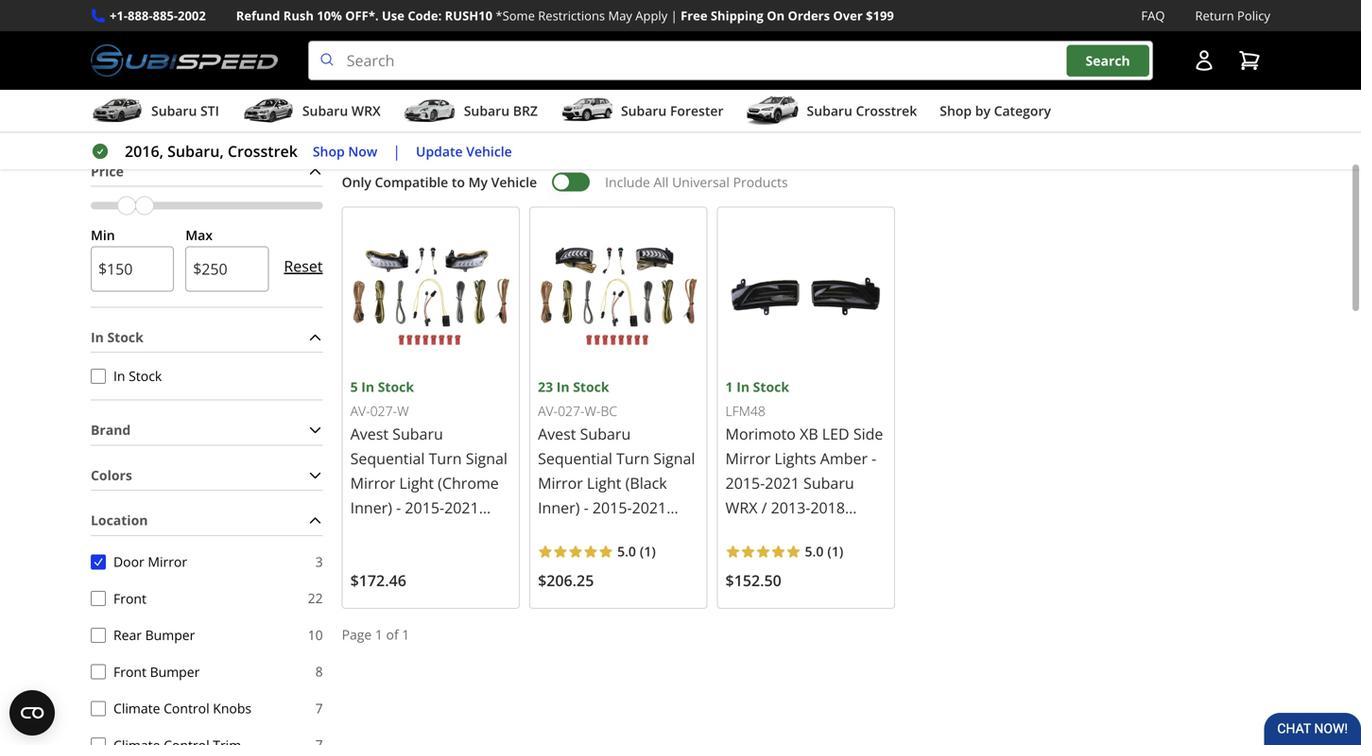 Task type: describe. For each thing, give the bounding box(es) containing it.
in right in stock button
[[113, 367, 125, 385]]

1 vertical spatial in stock
[[113, 367, 162, 385]]

button image
[[1193, 49, 1216, 72]]

location button
[[91, 506, 323, 535]]

av- for avest subaru sequential turn signal mirror light (black inner) - 2015-2021 subaru wrx / sti / 2014-2018 forester / 2013-2017 crosstrek
[[538, 402, 558, 420]]

0 horizontal spatial door
[[113, 553, 144, 571]]

wrx inside 5 in stock av-027-w avest subaru sequential turn signal mirror light (chrome inner) - 2015-2021 subaru wrx / sti / 2014-2018 forester / 2013-2017 crosstrek
[[405, 522, 437, 542]]

3 for 3
[[315, 553, 323, 570]]

climate control knobs
[[113, 699, 252, 717]]

subaru up subaru,
[[151, 102, 197, 120]]

subaru brz
[[464, 102, 538, 120]]

all
[[654, 173, 669, 191]]

$152.50
[[726, 570, 782, 590]]

(black
[[626, 473, 667, 493]]

morimoto
[[726, 424, 796, 444]]

xb
[[800, 424, 818, 444]]

inner) inside 5 in stock av-027-w avest subaru sequential turn signal mirror light (chrome inner) - 2015-2021 subaru wrx / sti / 2014-2018 forester / 2013-2017 crosstrek
[[350, 497, 392, 518]]

5.0 ( 1 ) for sti
[[617, 542, 656, 560]]

in inside dropdown button
[[91, 328, 104, 346]]

23
[[538, 378, 553, 396]]

location for location
[[91, 511, 148, 529]]

update
[[416, 142, 463, 160]]

price
[[91, 162, 124, 180]]

avest inside 5 in stock av-027-w avest subaru sequential turn signal mirror light (chrome inner) - 2015-2021 subaru wrx / sti / 2014-2018 forester / 2013-2017 crosstrek
[[350, 424, 389, 444]]

wrx inside dropdown button
[[352, 102, 381, 120]]

mirror inside '23 in stock av-027-w-bc avest subaru sequential turn signal mirror light (black inner) - 2015-2021 subaru wrx / sti / 2014-2018 forester / 2013-2017 crosstrek'
[[538, 473, 583, 493]]

subaru down the "w"
[[393, 424, 443, 444]]

brand
[[91, 421, 131, 439]]

0 vertical spatial door
[[471, 133, 502, 151]]

side
[[854, 424, 883, 444]]

subaru wrx button
[[242, 94, 381, 132]]

only
[[342, 173, 371, 191]]

on
[[767, 7, 785, 24]]

sti inside '23 in stock av-027-w-bc avest subaru sequential turn signal mirror light (black inner) - 2015-2021 subaru wrx / sti / 2014-2018 forester / 2013-2017 crosstrek'
[[638, 522, 659, 542]]

page
[[342, 625, 372, 643]]

av- for avest subaru sequential turn signal mirror light (chrome inner) - 2015-2021 subaru wrx / sti / 2014-2018 forester / 2013-2017 crosstrek
[[350, 402, 370, 420]]

open widget image
[[9, 690, 55, 736]]

climate
[[113, 699, 160, 717]]

1 right of
[[402, 625, 410, 643]]

in stock button
[[91, 323, 323, 352]]

5
[[350, 378, 358, 396]]

now
[[348, 142, 378, 160]]

*some
[[496, 7, 535, 24]]

a subaru brz thumbnail image image
[[403, 97, 456, 125]]

subaru wrx
[[302, 102, 381, 120]]

Max text field
[[186, 246, 269, 292]]

compatible
[[375, 173, 448, 191]]

bumper for rear bumper
[[145, 626, 195, 644]]

1 vertical spatial vehicle
[[491, 173, 537, 191]]

subaru crosstrek
[[807, 102, 917, 120]]

location : door mirror
[[409, 133, 547, 151]]

2002
[[178, 7, 206, 24]]

3 for 3 results
[[342, 133, 349, 151]]

return policy link
[[1196, 6, 1271, 26]]

front bumper
[[113, 663, 200, 681]]

10
[[308, 626, 323, 644]]

return policy
[[1196, 7, 1271, 24]]

shop for shop by category
[[940, 102, 972, 120]]

featured
[[738, 55, 833, 86]]

bumper for front bumper
[[150, 663, 200, 681]]

2017 inside the 1 in stock lfm48 morimoto xb led side mirror lights amber - 2015-2021 subaru wrx / 2013-2018 forester / 2016-2017 crosstrek / 2012-2016 impreza
[[837, 522, 872, 542]]

2016,
[[125, 141, 164, 161]]

stock for avest subaru sequential turn signal mirror light (chrome inner) - 2015-2021 subaru wrx / sti / 2014-2018 forester / 2013-2017 crosstrek
[[378, 378, 414, 396]]

2016-
[[798, 522, 837, 542]]

subaru up a subaru forester thumbnail image
[[543, 55, 622, 86]]

subaru up $206.25
[[538, 522, 589, 542]]

$206.25
[[538, 570, 594, 590]]

Climate Control Knobs button
[[91, 701, 106, 716]]

subaru up the location : door mirror
[[464, 102, 510, 120]]

rear bumper
[[113, 626, 195, 644]]

+1-888-885-2002 link
[[110, 6, 206, 26]]

2021 inside '23 in stock av-027-w-bc avest subaru sequential turn signal mirror light (black inner) - 2015-2021 subaru wrx / sti / 2014-2018 forester / 2013-2017 crosstrek'
[[632, 497, 667, 518]]

w-
[[585, 402, 601, 420]]

sti inside dropdown button
[[200, 102, 219, 120]]

subaru,
[[167, 141, 224, 161]]

forester inside 5 in stock av-027-w avest subaru sequential turn signal mirror light (chrome inner) - 2015-2021 subaru wrx / sti / 2014-2018 forester / 2013-2017 crosstrek
[[428, 546, 487, 567]]

subaru brz button
[[403, 94, 538, 132]]

morimoto xb led side mirror lights amber - 2015-2021 subaru wrx / 2013-2018 forester / 2016-2017 crosstrek / 2012-2016 impreza image
[[726, 215, 887, 376]]

brz
[[513, 102, 538, 120]]

shop now link
[[313, 141, 378, 162]]

sequential inside '23 in stock av-027-w-bc avest subaru sequential turn signal mirror light (black inner) - 2015-2021 subaru wrx / sti / 2014-2018 forester / 2013-2017 crosstrek'
[[538, 448, 613, 469]]

885-
[[153, 7, 178, 24]]

rush
[[283, 7, 314, 24]]

crosstrek down a subaru wrx thumbnail image
[[228, 141, 298, 161]]

refund
[[236, 7, 280, 24]]

crosstrek up subaru forester
[[628, 55, 733, 86]]

1 down the 2016-
[[832, 542, 839, 560]]

universal
[[672, 173, 730, 191]]

mirror inside 5 in stock av-027-w avest subaru sequential turn signal mirror light (chrome inner) - 2015-2021 subaru wrx / sti / 2014-2018 forester / 2013-2017 crosstrek
[[350, 473, 395, 493]]

crosstrek inside the 1 in stock lfm48 morimoto xb led side mirror lights amber - 2015-2021 subaru wrx / 2013-2018 forester / 2016-2017 crosstrek / 2012-2016 impreza
[[726, 546, 793, 567]]

23 in stock av-027-w-bc avest subaru sequential turn signal mirror light (black inner) - 2015-2021 subaru wrx / sti / 2014-2018 forester / 2013-2017 crosstrek
[[538, 378, 695, 591]]

shop for shop now
[[313, 142, 345, 160]]

Front button
[[91, 591, 106, 606]]

2018 inside the 1 in stock lfm48 morimoto xb led side mirror lights amber - 2015-2021 subaru wrx / 2013-2018 forester / 2016-2017 crosstrek / 2012-2016 impreza
[[811, 497, 845, 518]]

subaru up $172.46 on the bottom left of page
[[350, 522, 401, 542]]

may
[[608, 7, 632, 24]]

in stock inside in stock dropdown button
[[91, 328, 144, 346]]

2013- inside '23 in stock av-027-w-bc avest subaru sequential turn signal mirror light (black inner) - 2015-2021 subaru wrx / sti / 2014-2018 forester / 2013-2017 crosstrek'
[[538, 571, 578, 591]]

refund rush 10% off*. use code: rush10 *some restrictions may apply | free shipping on orders over $199
[[236, 7, 894, 24]]

bc
[[601, 402, 617, 420]]

a subaru wrx thumbnail image image
[[242, 97, 295, 125]]

2021 inside the 1 in stock lfm48 morimoto xb led side mirror lights amber - 2015-2021 subaru wrx / 2013-2018 forester / 2016-2017 crosstrek / 2012-2016 impreza
[[765, 473, 800, 493]]

2021 inside 5 in stock av-027-w avest subaru sequential turn signal mirror light (chrome inner) - 2015-2021 subaru wrx / sti / 2014-2018 forester / 2013-2017 crosstrek
[[445, 497, 479, 518]]

subaru forester button
[[561, 94, 724, 132]]

:
[[464, 133, 467, 151]]

Door Mirror button
[[91, 554, 106, 569]]

Front Bumper button
[[91, 664, 106, 679]]

a subaru forester thumbnail image image
[[561, 97, 614, 125]]

search button
[[1067, 45, 1149, 76]]

light inside '23 in stock av-027-w-bc avest subaru sequential turn signal mirror light (black inner) - 2015-2021 subaru wrx / sti / 2014-2018 forester / 2013-2017 crosstrek'
[[587, 473, 622, 493]]

5.0 ( 1 ) for 2017
[[805, 542, 844, 560]]

2012-
[[806, 546, 846, 567]]

reset
[[284, 256, 323, 276]]

$172.46
[[350, 570, 406, 590]]

w
[[397, 402, 409, 420]]

- inside the 1 in stock lfm48 morimoto xb led side mirror lights amber - 2015-2021 subaru wrx / 2013-2018 forester / 2016-2017 crosstrek / 2012-2016 impreza
[[872, 448, 877, 468]]

of
[[386, 625, 399, 643]]

3 results
[[342, 133, 397, 151]]

free
[[681, 7, 708, 24]]

0 horizontal spatial |
[[393, 141, 401, 161]]

In Stock button
[[91, 369, 106, 384]]

brand button
[[91, 416, 323, 445]]

use
[[382, 7, 405, 24]]

include all universal products
[[605, 173, 788, 191]]

2018 inside 5 in stock av-027-w avest subaru sequential turn signal mirror light (chrome inner) - 2015-2021 subaru wrx / sti / 2014-2018 forester / 2013-2017 crosstrek
[[390, 546, 424, 567]]

min
[[91, 226, 115, 244]]

in for avest subaru sequential turn signal mirror light (black inner) - 2015-2021 subaru wrx / sti / 2014-2018 forester / 2013-2017 crosstrek
[[557, 378, 570, 396]]

forester inside the 1 in stock lfm48 morimoto xb led side mirror lights amber - 2015-2021 subaru wrx / 2013-2018 forester / 2016-2017 crosstrek / 2012-2016 impreza
[[726, 522, 785, 542]]

inner) inside '23 in stock av-027-w-bc avest subaru sequential turn signal mirror light (black inner) - 2015-2021 subaru wrx / sti / 2014-2018 forester / 2013-2017 crosstrek'
[[538, 497, 580, 518]]

7
[[315, 699, 323, 717]]

avest subaru sequential turn signal mirror light (black inner) - 2015-2021 subaru wrx / sti / 2014-2018 forester / 2013-2017 crosstrek image
[[538, 215, 699, 376]]

faq link
[[1142, 6, 1165, 26]]

sort
[[1074, 133, 1100, 151]]

2018 inside '23 in stock av-027-w-bc avest subaru sequential turn signal mirror light (black inner) - 2015-2021 subaru wrx / sti / 2014-2018 forester / 2013-2017 crosstrek'
[[578, 547, 612, 567]]

) for sti
[[652, 542, 656, 560]]

( for 2017
[[828, 542, 832, 560]]

- inside 5 in stock av-027-w avest subaru sequential turn signal mirror light (chrome inner) - 2015-2021 subaru wrx / sti / 2014-2018 forester / 2013-2017 crosstrek
[[396, 497, 401, 518]]

rush10
[[445, 7, 493, 24]]

subaru forester
[[621, 102, 724, 120]]

to
[[452, 173, 465, 191]]

impreza
[[726, 571, 783, 591]]



Task type: locate. For each thing, give the bounding box(es) containing it.
2021 down (chrome
[[445, 497, 479, 518]]

front right 'front bumper' button
[[113, 663, 147, 681]]

wrx up '$152.50'
[[726, 497, 758, 518]]

vehicle up my on the top left of the page
[[466, 142, 512, 160]]

1 vertical spatial |
[[393, 141, 401, 161]]

sti inside 5 in stock av-027-w avest subaru sequential turn signal mirror light (chrome inner) - 2015-2021 subaru wrx / sti / 2014-2018 forester / 2013-2017 crosstrek
[[450, 522, 471, 542]]

return
[[1196, 7, 1235, 24]]

1 horizontal spatial 2017
[[578, 571, 612, 591]]

subaru inside the 1 in stock lfm48 morimoto xb led side mirror lights amber - 2015-2021 subaru wrx / 2013-2018 forester / 2016-2017 crosstrek / 2012-2016 impreza
[[804, 473, 854, 493]]

| left free
[[671, 7, 678, 24]]

2015- inside 5 in stock av-027-w avest subaru sequential turn signal mirror light (chrome inner) - 2015-2021 subaru wrx / sti / 2014-2018 forester / 2013-2017 crosstrek
[[405, 497, 445, 518]]

door
[[471, 133, 502, 151], [113, 553, 144, 571]]

2 027- from the left
[[558, 402, 585, 420]]

sequential down the "w"
[[350, 448, 425, 468]]

1 horizontal spatial av-
[[538, 402, 558, 420]]

Min text field
[[91, 246, 174, 292]]

)
[[652, 542, 656, 560], [839, 542, 844, 560]]

code:
[[408, 7, 442, 24]]

search input field
[[308, 41, 1154, 80]]

2021 down (black on the bottom left of the page
[[632, 497, 667, 518]]

2 horizontal spatial shop
[[940, 102, 972, 120]]

2 light from the left
[[587, 473, 622, 493]]

0 horizontal spatial 2014-
[[350, 546, 390, 567]]

stock inside dropdown button
[[107, 328, 144, 346]]

sti up 2016, subaru, crosstrek
[[200, 102, 219, 120]]

in for morimoto xb led side mirror lights amber - 2015-2021 subaru wrx / 2013-2018 forester / 2016-2017 crosstrek / 2012-2016 impreza
[[737, 378, 750, 396]]

wrx
[[352, 102, 381, 120], [726, 497, 758, 518], [405, 522, 437, 542], [593, 522, 625, 542]]

stock inside '23 in stock av-027-w-bc avest subaru sequential turn signal mirror light (black inner) - 2015-2021 subaru wrx / sti / 2014-2018 forester / 2013-2017 crosstrek'
[[573, 378, 609, 396]]

027- for avest
[[558, 402, 585, 420]]

2 horizontal spatial 2017
[[837, 522, 872, 542]]

inner) up $206.25
[[538, 497, 580, 518]]

0 vertical spatial in stock
[[91, 328, 144, 346]]

027-
[[370, 402, 397, 420], [558, 402, 585, 420]]

1 5.0 from the left
[[617, 542, 636, 560]]

stock for avest subaru sequential turn signal mirror light (black inner) - 2015-2021 subaru wrx / sti / 2014-2018 forester / 2013-2017 crosstrek
[[573, 378, 609, 396]]

1 vertical spatial 3
[[315, 553, 323, 570]]

avest
[[350, 424, 389, 444], [538, 424, 576, 444]]

subaru up all
[[621, 102, 667, 120]]

avest inside '23 in stock av-027-w-bc avest subaru sequential turn signal mirror light (black inner) - 2015-2021 subaru wrx / sti / 2014-2018 forester / 2013-2017 crosstrek'
[[538, 424, 576, 444]]

a subaru sti thumbnail image image
[[91, 97, 144, 125]]

2013-
[[771, 497, 811, 518], [350, 571, 390, 591], [538, 571, 578, 591]]

forester down (chrome
[[428, 546, 487, 567]]

stock inside the 1 in stock lfm48 morimoto xb led side mirror lights amber - 2015-2021 subaru wrx / 2013-2018 forester / 2016-2017 crosstrek / 2012-2016 impreza
[[753, 378, 790, 396]]

crosstrek up '$152.50'
[[726, 546, 793, 567]]

0 horizontal spatial )
[[652, 542, 656, 560]]

2 5.0 ( 1 ) from the left
[[805, 542, 844, 560]]

0 horizontal spatial 5.0 ( 1 )
[[617, 542, 656, 560]]

in right 5
[[361, 378, 374, 396]]

light left (black on the bottom left of the page
[[587, 473, 622, 493]]

crosstrek inside 5 in stock av-027-w avest subaru sequential turn signal mirror light (chrome inner) - 2015-2021 subaru wrx / sti / 2014-2018 forester / 2013-2017 crosstrek
[[428, 571, 496, 591]]

1 horizontal spatial 3
[[342, 133, 349, 151]]

-
[[872, 448, 877, 468], [396, 497, 401, 518], [584, 497, 589, 518]]

mirror inside the 1 in stock lfm48 morimoto xb led side mirror lights amber - 2015-2021 subaru wrx / 2013-2018 forester / 2016-2017 crosstrek / 2012-2016 impreza
[[726, 448, 771, 468]]

rear
[[113, 626, 142, 644]]

2 front from the top
[[113, 663, 147, 681]]

5.0 ( 1 ) down the 2016-
[[805, 542, 844, 560]]

+1-
[[110, 7, 128, 24]]

av- inside 5 in stock av-027-w avest subaru sequential turn signal mirror light (chrome inner) - 2015-2021 subaru wrx / sti / 2014-2018 forester / 2013-2017 crosstrek
[[350, 402, 370, 420]]

0 horizontal spatial av-
[[350, 402, 370, 420]]

0 horizontal spatial 2017
[[390, 571, 424, 591]]

shop now
[[313, 142, 378, 160]]

signal inside '23 in stock av-027-w-bc avest subaru sequential turn signal mirror light (black inner) - 2015-2021 subaru wrx / sti / 2014-2018 forester / 2013-2017 crosstrek'
[[654, 448, 695, 469]]

location down colors
[[91, 511, 148, 529]]

1 vertical spatial door
[[113, 553, 144, 571]]

front for front
[[113, 589, 147, 607]]

shop by category
[[940, 102, 1051, 120]]

stock down min text field
[[107, 328, 144, 346]]

1 horizontal spatial turn
[[617, 448, 650, 469]]

crosstrek down products
[[856, 102, 917, 120]]

clear
[[588, 133, 621, 151]]

1 2014- from the left
[[350, 546, 390, 567]]

8
[[315, 662, 323, 680]]

1 turn from the left
[[429, 448, 462, 468]]

2015- down "morimoto"
[[726, 473, 765, 493]]

minimum slider
[[117, 196, 136, 215]]

0 vertical spatial bumper
[[145, 626, 195, 644]]

5.0 for 2012-
[[805, 542, 824, 560]]

0 horizontal spatial 2016
[[486, 55, 537, 86]]

subaru down bc
[[580, 424, 631, 444]]

0 horizontal spatial 3
[[315, 553, 323, 570]]

page 1 of 1
[[342, 625, 410, 643]]

( down (black on the bottom left of the page
[[640, 542, 644, 560]]

0 vertical spatial |
[[671, 7, 678, 24]]

max
[[186, 226, 213, 244]]

0 horizontal spatial 2015-
[[405, 497, 445, 518]]

shop by category button
[[940, 94, 1051, 132]]

stock up lfm48
[[753, 378, 790, 396]]

|
[[671, 7, 678, 24], [393, 141, 401, 161]]

2 horizontal spatial 2021
[[765, 473, 800, 493]]

0 horizontal spatial sequential
[[350, 448, 425, 468]]

2014- inside 5 in stock av-027-w avest subaru sequential turn signal mirror light (chrome inner) - 2015-2021 subaru wrx / sti / 2014-2018 forester / 2013-2017 crosstrek
[[350, 546, 390, 567]]

in right 23
[[557, 378, 570, 396]]

1 vertical spatial bumper
[[150, 663, 200, 681]]

1 vertical spatial front
[[113, 663, 147, 681]]

turn inside 5 in stock av-027-w avest subaru sequential turn signal mirror light (chrome inner) - 2015-2021 subaru wrx / sti / 2014-2018 forester / 2013-2017 crosstrek
[[429, 448, 462, 468]]

forester inside '23 in stock av-027-w-bc avest subaru sequential turn signal mirror light (black inner) - 2015-2021 subaru wrx / sti / 2014-2018 forester / 2013-2017 crosstrek'
[[616, 547, 675, 567]]

crosstrek inside '23 in stock av-027-w-bc avest subaru sequential turn signal mirror light (black inner) - 2015-2021 subaru wrx / sti / 2014-2018 forester / 2013-2017 crosstrek'
[[616, 571, 683, 591]]

signal up (black on the bottom left of the page
[[654, 448, 695, 469]]

0 vertical spatial 3
[[342, 133, 349, 151]]

1 light from the left
[[399, 473, 434, 493]]

(
[[640, 542, 644, 560], [828, 542, 832, 560]]

Climate Control Trim button
[[91, 737, 106, 745]]

1 ) from the left
[[652, 542, 656, 560]]

shop for shop 2016 subaru crosstrek featured products
[[425, 55, 480, 86]]

1 horizontal spatial light
[[587, 473, 622, 493]]

1 horizontal spatial location
[[409, 133, 464, 151]]

vehicle
[[466, 142, 512, 160], [491, 173, 537, 191]]

shop left by
[[940, 102, 972, 120]]

2 vertical spatial shop
[[313, 142, 345, 160]]

1 horizontal spatial 2018
[[578, 547, 612, 567]]

1 horizontal spatial |
[[671, 7, 678, 24]]

027- inside '23 in stock av-027-w-bc avest subaru sequential turn signal mirror light (black inner) - 2015-2021 subaru wrx / sti / 2014-2018 forester / 2013-2017 crosstrek'
[[558, 402, 585, 420]]

wrx inside the 1 in stock lfm48 morimoto xb led side mirror lights amber - 2015-2021 subaru wrx / 2013-2018 forester / 2016-2017 crosstrek / 2012-2016 impreza
[[726, 497, 758, 518]]

1 horizontal spatial 2013-
[[538, 571, 578, 591]]

027- for subaru
[[370, 402, 397, 420]]

2 horizontal spatial 2013-
[[771, 497, 811, 518]]

location down a subaru brz thumbnail image at the left top
[[409, 133, 464, 151]]

inner) up $172.46 on the bottom left of page
[[350, 497, 392, 518]]

wrx up $172.46 on the bottom left of page
[[405, 522, 437, 542]]

0 horizontal spatial 027-
[[370, 402, 397, 420]]

0 horizontal spatial shop
[[313, 142, 345, 160]]

turn up (chrome
[[429, 448, 462, 468]]

1 av- from the left
[[350, 402, 370, 420]]

2021 down lights
[[765, 473, 800, 493]]

+1-888-885-2002
[[110, 7, 206, 24]]

stock up w-
[[573, 378, 609, 396]]

forester inside dropdown button
[[670, 102, 724, 120]]

2015-
[[726, 473, 765, 493], [405, 497, 445, 518], [593, 497, 632, 518]]

0 horizontal spatial 5.0
[[617, 542, 636, 560]]

av- inside '23 in stock av-027-w-bc avest subaru sequential turn signal mirror light (black inner) - 2015-2021 subaru wrx / sti / 2014-2018 forester / 2013-2017 crosstrek'
[[538, 402, 558, 420]]

door right :
[[471, 133, 502, 151]]

5.0 for 2018
[[617, 542, 636, 560]]

1 sequential from the left
[[350, 448, 425, 468]]

in inside 5 in stock av-027-w avest subaru sequential turn signal mirror light (chrome inner) - 2015-2021 subaru wrx / sti / 2014-2018 forester / 2013-2017 crosstrek
[[361, 378, 374, 396]]

2 2014- from the left
[[538, 547, 578, 567]]

shipping
[[711, 7, 764, 24]]

1 horizontal spatial 5.0 ( 1 )
[[805, 542, 844, 560]]

2018 up $172.46 on the bottom left of page
[[390, 546, 424, 567]]

Rear Bumper button
[[91, 628, 106, 643]]

forester
[[670, 102, 724, 120], [726, 522, 785, 542], [428, 546, 487, 567], [616, 547, 675, 567]]

10%
[[317, 7, 342, 24]]

2 av- from the left
[[538, 402, 558, 420]]

5.0 ( 1 ) down (black on the bottom left of the page
[[617, 542, 656, 560]]

sti down (black on the bottom left of the page
[[638, 522, 659, 542]]

stock inside 5 in stock av-027-w avest subaru sequential turn signal mirror light (chrome inner) - 2015-2021 subaru wrx / sti / 2014-2018 forester / 2013-2017 crosstrek
[[378, 378, 414, 396]]

1 horizontal spatial 2021
[[632, 497, 667, 518]]

include
[[605, 173, 650, 191]]

- up $172.46 on the bottom left of page
[[396, 497, 401, 518]]

signal
[[466, 448, 508, 468], [654, 448, 695, 469]]

2 inner) from the left
[[538, 497, 580, 518]]

2014- up $172.46 on the bottom left of page
[[350, 546, 390, 567]]

1 horizontal spatial 2016
[[846, 546, 880, 567]]

1 down (black on the bottom left of the page
[[644, 542, 652, 560]]

2015- down (black on the bottom left of the page
[[593, 497, 632, 518]]

1 inside the 1 in stock lfm48 morimoto xb led side mirror lights amber - 2015-2021 subaru wrx / 2013-2018 forester / 2016-2017 crosstrek / 2012-2016 impreza
[[726, 378, 733, 396]]

(chrome
[[438, 473, 499, 493]]

in up in stock button
[[91, 328, 104, 346]]

1 vertical spatial location
[[91, 511, 148, 529]]

av-
[[350, 402, 370, 420], [538, 402, 558, 420]]

led
[[822, 424, 850, 444]]

orders
[[788, 7, 830, 24]]

0 horizontal spatial location
[[91, 511, 148, 529]]

1 5.0 ( 1 ) from the left
[[617, 542, 656, 560]]

2 ) from the left
[[839, 542, 844, 560]]

colors
[[91, 466, 132, 484]]

0 vertical spatial location
[[409, 133, 464, 151]]

0 horizontal spatial 2013-
[[350, 571, 390, 591]]

2017 inside 5 in stock av-027-w avest subaru sequential turn signal mirror light (chrome inner) - 2015-2021 subaru wrx / sti / 2014-2018 forester / 2013-2017 crosstrek
[[390, 571, 424, 591]]

by:
[[1104, 133, 1123, 151]]

2018 up the 2016-
[[811, 497, 845, 518]]

1 up lfm48
[[726, 378, 733, 396]]

all
[[625, 133, 640, 151]]

sti
[[200, 102, 219, 120], [450, 522, 471, 542], [638, 522, 659, 542]]

2 horizontal spatial sti
[[638, 522, 659, 542]]

- up $206.25
[[584, 497, 589, 518]]

2 horizontal spatial 2015-
[[726, 473, 765, 493]]

shop inside shop now "link"
[[313, 142, 345, 160]]

2 turn from the left
[[617, 448, 650, 469]]

control
[[164, 699, 210, 717]]

door mirror
[[113, 553, 187, 571]]

5.0 down (black on the bottom left of the page
[[617, 542, 636, 560]]

location for location : door mirror
[[409, 133, 464, 151]]

crosstrek right $206.25
[[616, 571, 683, 591]]

0 vertical spatial vehicle
[[466, 142, 512, 160]]

products
[[733, 173, 788, 191]]

stock up the "w"
[[378, 378, 414, 396]]

subaru inside "dropdown button"
[[807, 102, 853, 120]]

2015- inside '23 in stock av-027-w-bc avest subaru sequential turn signal mirror light (black inner) - 2015-2021 subaru wrx / sti / 2014-2018 forester / 2013-2017 crosstrek'
[[593, 497, 632, 518]]

2014- up $206.25
[[538, 547, 578, 567]]

sequential inside 5 in stock av-027-w avest subaru sequential turn signal mirror light (chrome inner) - 2015-2021 subaru wrx / sti / 2014-2018 forester / 2013-2017 crosstrek
[[350, 448, 425, 468]]

products
[[839, 55, 937, 86]]

0 horizontal spatial signal
[[466, 448, 508, 468]]

wrx up $206.25
[[593, 522, 625, 542]]

2018 up $206.25
[[578, 547, 612, 567]]

$199
[[866, 7, 894, 24]]

1 horizontal spatial door
[[471, 133, 502, 151]]

light inside 5 in stock av-027-w avest subaru sequential turn signal mirror light (chrome inner) - 2015-2021 subaru wrx / sti / 2014-2018 forester / 2013-2017 crosstrek
[[399, 473, 434, 493]]

2016, subaru, crosstrek
[[125, 141, 298, 161]]

- down side
[[872, 448, 877, 468]]

av- down 23
[[538, 402, 558, 420]]

av- down 5
[[350, 402, 370, 420]]

2 horizontal spatial -
[[872, 448, 877, 468]]

1 horizontal spatial )
[[839, 542, 844, 560]]

1 horizontal spatial 027-
[[558, 402, 585, 420]]

crosstrek inside "dropdown button"
[[856, 102, 917, 120]]

mirror
[[506, 133, 547, 151], [726, 448, 771, 468], [350, 473, 395, 493], [538, 473, 583, 493], [148, 553, 187, 571]]

subaru down amber
[[804, 473, 854, 493]]

0 horizontal spatial light
[[399, 473, 434, 493]]

a subaru crosstrek thumbnail image image
[[746, 97, 799, 125]]

2021
[[765, 473, 800, 493], [445, 497, 479, 518], [632, 497, 667, 518]]

location
[[409, 133, 464, 151], [91, 511, 148, 529]]

vehicle inside button
[[466, 142, 512, 160]]

update vehicle
[[416, 142, 512, 160]]

0 horizontal spatial (
[[640, 542, 644, 560]]

1 horizontal spatial sti
[[450, 522, 471, 542]]

1 horizontal spatial 2015-
[[593, 497, 632, 518]]

1 horizontal spatial signal
[[654, 448, 695, 469]]

1 inner) from the left
[[350, 497, 392, 518]]

forester down shop 2016 subaru crosstrek featured products
[[670, 102, 724, 120]]

2 sequential from the left
[[538, 448, 613, 469]]

1 left of
[[375, 625, 383, 643]]

0 vertical spatial front
[[113, 589, 147, 607]]

shop up a subaru brz thumbnail image at the left top
[[425, 55, 480, 86]]

knobs
[[213, 699, 252, 717]]

signal inside 5 in stock av-027-w avest subaru sequential turn signal mirror light (chrome inner) - 2015-2021 subaru wrx / sti / 2014-2018 forester / 2013-2017 crosstrek
[[466, 448, 508, 468]]

category
[[994, 102, 1051, 120]]

0 horizontal spatial -
[[396, 497, 401, 518]]

restrictions
[[538, 7, 605, 24]]

bumper up climate control knobs
[[150, 663, 200, 681]]

in inside '23 in stock av-027-w-bc avest subaru sequential turn signal mirror light (black inner) - 2015-2021 subaru wrx / sti / 2014-2018 forester / 2013-2017 crosstrek'
[[557, 378, 570, 396]]

0 horizontal spatial inner)
[[350, 497, 392, 518]]

1 horizontal spatial shop
[[425, 55, 480, 86]]

subaru up shop now
[[302, 102, 348, 120]]

avest subaru sequential turn signal mirror light (chrome inner) - 2015-2021 subaru wrx / sti / 2014-2018 forester / 2013-2017 crosstrek image
[[350, 215, 512, 376]]

2015- inside the 1 in stock lfm48 morimoto xb led side mirror lights amber - 2015-2021 subaru wrx / 2013-2018 forester / 2016-2017 crosstrek / 2012-2016 impreza
[[726, 473, 765, 493]]

subaru right a subaru crosstrek thumbnail image
[[807, 102, 853, 120]]

in stock up in stock button
[[91, 328, 144, 346]]

door right door mirror button
[[113, 553, 144, 571]]

2016
[[486, 55, 537, 86], [846, 546, 880, 567]]

- inside '23 in stock av-027-w-bc avest subaru sequential turn signal mirror light (black inner) - 2015-2021 subaru wrx / sti / 2014-2018 forester / 2013-2017 crosstrek'
[[584, 497, 589, 518]]

0 vertical spatial shop
[[425, 55, 480, 86]]

in stock right in stock button
[[113, 367, 162, 385]]

subispeed logo image
[[91, 41, 278, 80]]

0 horizontal spatial sti
[[200, 102, 219, 120]]

0 vertical spatial 2016
[[486, 55, 537, 86]]

1 horizontal spatial -
[[584, 497, 589, 518]]

front right "front" button
[[113, 589, 147, 607]]

light
[[399, 473, 434, 493], [587, 473, 622, 493]]

wrx inside '23 in stock av-027-w-bc avest subaru sequential turn signal mirror light (black inner) - 2015-2021 subaru wrx / sti / 2014-2018 forester / 2013-2017 crosstrek'
[[593, 522, 625, 542]]

avest down 23
[[538, 424, 576, 444]]

forester up '$152.50'
[[726, 522, 785, 542]]

bumper up front bumper at the left of the page
[[145, 626, 195, 644]]

apply
[[636, 7, 668, 24]]

2016 inside the 1 in stock lfm48 morimoto xb led side mirror lights amber - 2015-2021 subaru wrx / 2013-2018 forester / 2016-2017 crosstrek / 2012-2016 impreza
[[846, 546, 880, 567]]

over
[[833, 7, 863, 24]]

wrx up 3 results
[[352, 102, 381, 120]]

2 horizontal spatial 2018
[[811, 497, 845, 518]]

1 horizontal spatial 2014-
[[538, 547, 578, 567]]

light left (chrome
[[399, 473, 434, 493]]

5 in stock av-027-w avest subaru sequential turn signal mirror light (chrome inner) - 2015-2021 subaru wrx / sti / 2014-2018 forester / 2013-2017 crosstrek
[[350, 378, 508, 591]]

front for front bumper
[[113, 663, 147, 681]]

vehicle right my on the top left of the page
[[491, 173, 537, 191]]

lfm48
[[726, 402, 766, 420]]

0 horizontal spatial avest
[[350, 424, 389, 444]]

1 vertical spatial shop
[[940, 102, 972, 120]]

subaru sti
[[151, 102, 219, 120]]

subaru crosstrek button
[[746, 94, 917, 132]]

signal up (chrome
[[466, 448, 508, 468]]

3 up 22
[[315, 553, 323, 570]]

2 signal from the left
[[654, 448, 695, 469]]

5.0 down the 2016-
[[805, 542, 824, 560]]

avest down 5
[[350, 424, 389, 444]]

( down the 2016-
[[828, 542, 832, 560]]

2017 inside '23 in stock av-027-w-bc avest subaru sequential turn signal mirror light (black inner) - 2015-2021 subaru wrx / sti / 2014-2018 forester / 2013-2017 crosstrek'
[[578, 571, 612, 591]]

0 horizontal spatial turn
[[429, 448, 462, 468]]

2014- inside '23 in stock av-027-w-bc avest subaru sequential turn signal mirror light (black inner) - 2015-2021 subaru wrx / sti / 2014-2018 forester / 2013-2017 crosstrek'
[[538, 547, 578, 567]]

1 ( from the left
[[640, 542, 644, 560]]

sti down (chrome
[[450, 522, 471, 542]]

1 horizontal spatial (
[[828, 542, 832, 560]]

1 avest from the left
[[350, 424, 389, 444]]

2 avest from the left
[[538, 424, 576, 444]]

1 horizontal spatial avest
[[538, 424, 576, 444]]

) for 2017
[[839, 542, 844, 560]]

in up lfm48
[[737, 378, 750, 396]]

crosstrek right $172.46 on the bottom left of page
[[428, 571, 496, 591]]

3
[[342, 133, 349, 151], [315, 553, 323, 570]]

front
[[113, 589, 147, 607], [113, 663, 147, 681]]

inner)
[[350, 497, 392, 518], [538, 497, 580, 518]]

1 horizontal spatial inner)
[[538, 497, 580, 518]]

location inside dropdown button
[[91, 511, 148, 529]]

2015- down (chrome
[[405, 497, 445, 518]]

1 in stock lfm48 morimoto xb led side mirror lights amber - 2015-2021 subaru wrx / 2013-2018 forester / 2016-2017 crosstrek / 2012-2016 impreza
[[726, 378, 883, 591]]

0 horizontal spatial 2018
[[390, 546, 424, 567]]

in for avest subaru sequential turn signal mirror light (chrome inner) - 2015-2021 subaru wrx / sti / 2014-2018 forester / 2013-2017 crosstrek
[[361, 378, 374, 396]]

( for sti
[[640, 542, 644, 560]]

1 027- from the left
[[370, 402, 397, 420]]

| right the now
[[393, 141, 401, 161]]

1 horizontal spatial sequential
[[538, 448, 613, 469]]

shop left the now
[[313, 142, 345, 160]]

search
[[1086, 51, 1131, 69]]

2017
[[837, 522, 872, 542], [390, 571, 424, 591], [578, 571, 612, 591]]

stock for morimoto xb led side mirror lights amber - 2015-2021 subaru wrx / 2013-2018 forester / 2016-2017 crosstrek / 2012-2016 impreza
[[753, 378, 790, 396]]

stock right in stock button
[[129, 367, 162, 385]]

1 vertical spatial 2016
[[846, 546, 880, 567]]

policy
[[1238, 7, 1271, 24]]

forester down (black on the bottom left of the page
[[616, 547, 675, 567]]

2013- inside the 1 in stock lfm48 morimoto xb led side mirror lights amber - 2015-2021 subaru wrx / 2013-2018 forester / 2016-2017 crosstrek / 2012-2016 impreza
[[771, 497, 811, 518]]

stock
[[107, 328, 144, 346], [129, 367, 162, 385], [378, 378, 414, 396], [753, 378, 790, 396], [573, 378, 609, 396]]

subaru sti button
[[91, 94, 219, 132]]

1 horizontal spatial 5.0
[[805, 542, 824, 560]]

faq
[[1142, 7, 1165, 24]]

2 ( from the left
[[828, 542, 832, 560]]

turn inside '23 in stock av-027-w-bc avest subaru sequential turn signal mirror light (black inner) - 2015-2021 subaru wrx / sti / 2014-2018 forester / 2013-2017 crosstrek'
[[617, 448, 650, 469]]

colors button
[[91, 461, 323, 490]]

turn up (black on the bottom left of the page
[[617, 448, 650, 469]]

3 left results
[[342, 133, 349, 151]]

0 horizontal spatial 2021
[[445, 497, 479, 518]]

price button
[[91, 157, 323, 186]]

2013- inside 5 in stock av-027-w avest subaru sequential turn signal mirror light (chrome inner) - 2015-2021 subaru wrx / sti / 2014-2018 forester / 2013-2017 crosstrek
[[350, 571, 390, 591]]

turn
[[429, 448, 462, 468], [617, 448, 650, 469]]

1 front from the top
[[113, 589, 147, 607]]

027- inside 5 in stock av-027-w avest subaru sequential turn signal mirror light (chrome inner) - 2015-2021 subaru wrx / sti / 2014-2018 forester / 2013-2017 crosstrek
[[370, 402, 397, 420]]

1 signal from the left
[[466, 448, 508, 468]]

in inside the 1 in stock lfm48 morimoto xb led side mirror lights amber - 2015-2021 subaru wrx / 2013-2018 forester / 2016-2017 crosstrek / 2012-2016 impreza
[[737, 378, 750, 396]]

2 5.0 from the left
[[805, 542, 824, 560]]

maximum slider
[[135, 196, 154, 215]]

sequential down w-
[[538, 448, 613, 469]]

shop inside shop by category dropdown button
[[940, 102, 972, 120]]



Task type: vqa. For each thing, say whether or not it's contained in the screenshot.


